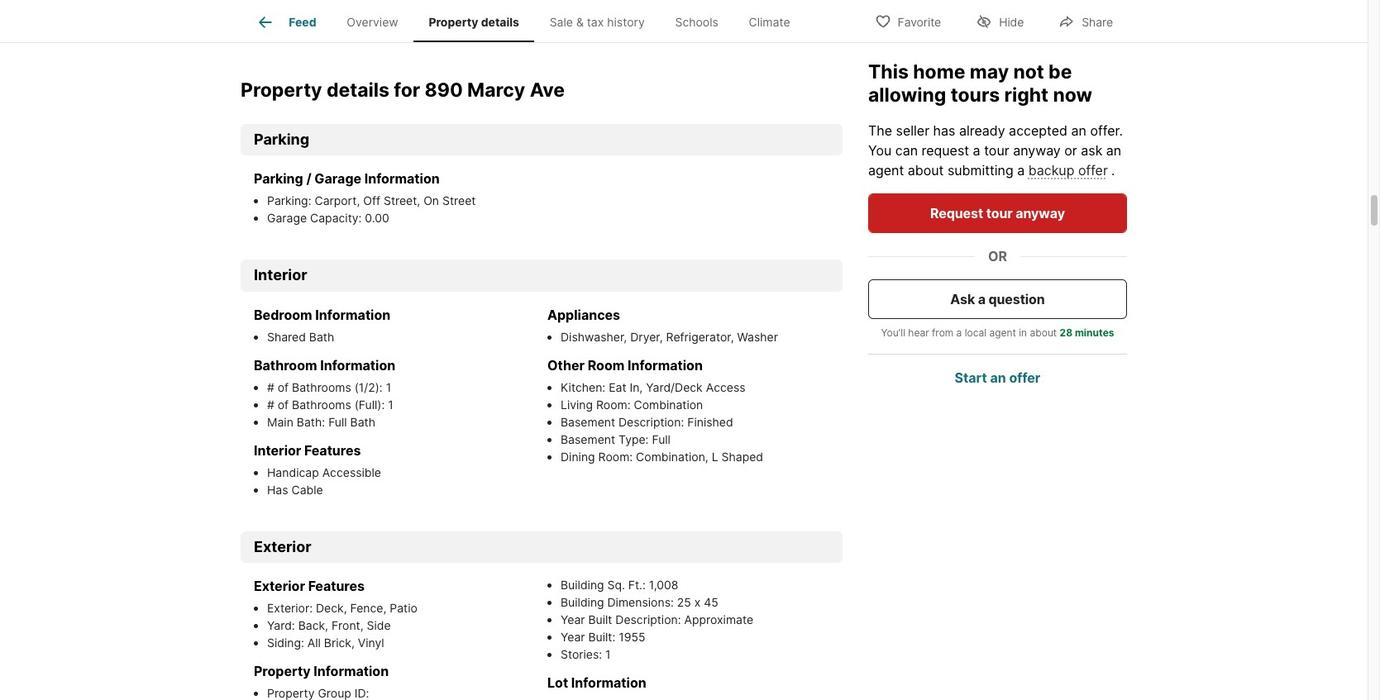 Task type: describe. For each thing, give the bounding box(es) containing it.
2 year from the top
[[561, 631, 585, 645]]

street
[[443, 194, 476, 208]]

finished
[[688, 415, 734, 429]]

yard/deck
[[646, 380, 703, 394]]

property for property details for 890 marcy ave
[[241, 79, 322, 102]]

already
[[960, 122, 1006, 139]]

tours
[[951, 83, 1000, 107]]

cable
[[292, 483, 323, 497]]

tab list containing feed
[[241, 0, 819, 42]]

2 building from the top
[[561, 596, 604, 610]]

sq.
[[608, 578, 625, 593]]

1 vertical spatial about
[[1030, 326, 1057, 339]]

ask a question
[[951, 291, 1045, 307]]

ask a question button
[[869, 279, 1128, 319]]

main
[[267, 415, 294, 429]]

other
[[548, 357, 585, 374]]

/
[[306, 171, 312, 187]]

1 bathrooms from the top
[[292, 380, 351, 394]]

patio
[[390, 602, 418, 616]]

from
[[932, 326, 954, 339]]

tour inside . you can request a tour anyway or ask
[[985, 142, 1010, 158]]

bath:
[[297, 415, 325, 429]]

information for property information
[[314, 664, 389, 680]]

1 inside building sq. ft.: 1,008 building dimensions: 25 x 45 year built description: approximate year built: 1955 stories: 1
[[606, 648, 611, 662]]

approximate
[[685, 613, 754, 627]]

offer for backup
[[1079, 162, 1108, 178]]

feed
[[289, 15, 317, 29]]

yard:
[[267, 619, 295, 633]]

0 vertical spatial an
[[1072, 122, 1087, 139]]

feed link
[[256, 12, 317, 32]]

request tour anyway button
[[869, 193, 1128, 233]]

information for bedroom information shared bath
[[315, 307, 391, 323]]

combination
[[634, 398, 703, 412]]

lot
[[548, 675, 568, 692]]

appliances dishwasher, dryer, refrigerator, washer
[[548, 307, 778, 344]]

deck,
[[316, 602, 347, 616]]

in
[[1019, 326, 1028, 339]]

details for property details
[[481, 15, 520, 29]]

accepted
[[1009, 122, 1068, 139]]

handicap
[[267, 466, 319, 480]]

parking for parking / garage information parking: carport, off street, on street garage capacity: 0.00
[[254, 171, 303, 187]]

request
[[931, 205, 984, 221]]

(1/2):
[[355, 380, 383, 394]]

bedroom
[[254, 307, 312, 323]]

tour inside button
[[987, 205, 1013, 221]]

accessible
[[322, 466, 381, 480]]

1,008
[[649, 578, 679, 593]]

question
[[989, 291, 1045, 307]]

request
[[922, 142, 970, 158]]

property details
[[429, 15, 520, 29]]

share
[[1082, 14, 1114, 29]]

dimensions:
[[608, 596, 674, 610]]

street,
[[384, 194, 420, 208]]

a inside button
[[978, 291, 986, 307]]

home
[[914, 60, 966, 83]]

climate
[[749, 15, 791, 29]]

property for property details
[[429, 15, 479, 29]]

built
[[589, 613, 613, 627]]

exterior:
[[267, 602, 313, 616]]

interior for interior features handicap accessible has cable
[[254, 442, 301, 459]]

all
[[308, 636, 321, 650]]

schools tab
[[660, 2, 734, 42]]

description: inside 'other room information kitchen: eat in, yard/deck access living room: combination basement description: finished basement type: full dining room: combination, l shaped'
[[619, 415, 684, 429]]

combination,
[[636, 450, 709, 464]]

bathroom information # of bathrooms (1/2): 1 # of bathrooms (full): 1 main bath: full bath
[[254, 357, 396, 429]]

exterior features exterior: deck, fence, patio yard: back, front, side siding: all brick, vinyl
[[254, 578, 418, 650]]

the seller has already accepted an offer
[[869, 122, 1120, 139]]

agent inside the an agent about submitting a backup offer .
[[869, 162, 904, 178]]

parking / garage information parking: carport, off street, on street garage capacity: 0.00
[[254, 171, 476, 225]]

minutes
[[1075, 326, 1115, 339]]

capacity:
[[310, 211, 362, 225]]

brick,
[[324, 636, 355, 650]]

. inside the an agent about submitting a backup offer .
[[1112, 162, 1115, 178]]

local
[[965, 326, 987, 339]]

allowing
[[869, 83, 947, 107]]

hide button
[[962, 4, 1038, 38]]

parking for parking
[[254, 131, 310, 148]]

or
[[1065, 142, 1078, 158]]

2 vertical spatial offer
[[1010, 369, 1041, 386]]

marcy
[[468, 79, 526, 102]]

ask
[[1081, 142, 1103, 158]]

2 bathrooms from the top
[[292, 398, 351, 412]]

l
[[712, 450, 719, 464]]

can
[[896, 142, 918, 158]]

2 # from the top
[[267, 398, 275, 412]]

information inside 'other room information kitchen: eat in, yard/deck access living room: combination basement description: finished basement type: full dining room: combination, l shaped'
[[628, 357, 703, 374]]

seller
[[896, 122, 930, 139]]

. inside . you can request a tour anyway or ask
[[1120, 122, 1123, 139]]

a inside . you can request a tour anyway or ask
[[973, 142, 981, 158]]

or
[[989, 248, 1008, 264]]

1 basement from the top
[[561, 415, 616, 429]]

favorite
[[898, 14, 942, 29]]

x
[[695, 596, 701, 610]]

offer for an
[[1091, 122, 1120, 139]]

history
[[607, 15, 645, 29]]

sale
[[550, 15, 573, 29]]

property for property information
[[254, 664, 311, 680]]

bathroom
[[254, 357, 317, 374]]

ave
[[530, 79, 565, 102]]

description: inside building sq. ft.: 1,008 building dimensions: 25 x 45 year built description: approximate year built: 1955 stories: 1
[[616, 613, 681, 627]]

this home may not be allowing tours right now
[[869, 60, 1093, 107]]

request tour anyway
[[931, 205, 1066, 221]]

features for exterior
[[308, 578, 365, 595]]

&
[[577, 15, 584, 29]]

submitting
[[948, 162, 1014, 178]]

this
[[869, 60, 909, 83]]

0 horizontal spatial garage
[[267, 211, 307, 225]]

dining
[[561, 450, 595, 464]]



Task type: locate. For each thing, give the bounding box(es) containing it.
1 vertical spatial agent
[[990, 326, 1017, 339]]

an right ask
[[1107, 142, 1122, 158]]

exterior up exterior: on the left bottom of the page
[[254, 578, 305, 595]]

exterior
[[254, 538, 312, 556], [254, 578, 305, 595]]

share button
[[1045, 4, 1128, 38]]

exterior inside exterior features exterior: deck, fence, patio yard: back, front, side siding: all brick, vinyl
[[254, 578, 305, 595]]

exterior down has on the bottom
[[254, 538, 312, 556]]

fence,
[[350, 602, 387, 616]]

(full):
[[355, 398, 385, 412]]

overview tab
[[332, 2, 414, 42]]

information for bathroom information # of bathrooms (1/2): 1 # of bathrooms (full): 1 main bath: full bath
[[320, 357, 396, 374]]

eat
[[609, 380, 627, 394]]

details inside property details "tab"
[[481, 15, 520, 29]]

1 horizontal spatial bath
[[350, 415, 376, 429]]

a right ask
[[978, 291, 986, 307]]

of down bathroom
[[278, 380, 289, 394]]

sale & tax history
[[550, 15, 645, 29]]

0 horizontal spatial bath
[[309, 330, 335, 344]]

0 horizontal spatial .
[[1112, 162, 1115, 178]]

agent left in
[[990, 326, 1017, 339]]

right
[[1005, 83, 1049, 107]]

schools
[[675, 15, 719, 29]]

full inside 'other room information kitchen: eat in, yard/deck access living room: combination basement description: finished basement type: full dining room: combination, l shaped'
[[652, 432, 671, 447]]

0 vertical spatial of
[[278, 380, 289, 394]]

building
[[561, 578, 604, 593], [561, 596, 604, 610]]

be
[[1049, 60, 1073, 83]]

interior features handicap accessible has cable
[[254, 442, 381, 497]]

an right start
[[991, 369, 1007, 386]]

the
[[869, 122, 893, 139]]

about right in
[[1030, 326, 1057, 339]]

1 year from the top
[[561, 613, 585, 627]]

offer inside the an agent about submitting a backup offer .
[[1079, 162, 1108, 178]]

information
[[365, 171, 440, 187], [315, 307, 391, 323], [320, 357, 396, 374], [628, 357, 703, 374], [314, 664, 389, 680], [572, 675, 647, 692]]

28
[[1060, 326, 1073, 339]]

1 vertical spatial interior
[[254, 442, 301, 459]]

of
[[278, 380, 289, 394], [278, 398, 289, 412]]

you
[[869, 142, 892, 158]]

45
[[704, 596, 719, 610]]

building left the sq.
[[561, 578, 604, 593]]

1 vertical spatial room:
[[599, 450, 633, 464]]

1 vertical spatial an
[[1107, 142, 1122, 158]]

type:
[[619, 432, 649, 447]]

features up deck, at the left of page
[[308, 578, 365, 595]]

parking
[[254, 131, 310, 148], [254, 171, 303, 187]]

information inside bedroom information shared bath
[[315, 307, 391, 323]]

0 horizontal spatial about
[[908, 162, 944, 178]]

you'll
[[881, 326, 906, 339]]

0 horizontal spatial full
[[329, 415, 347, 429]]

basement up dining at the left bottom
[[561, 432, 616, 447]]

information inside the parking / garage information parking: carport, off street, on street garage capacity: 0.00
[[365, 171, 440, 187]]

an agent about submitting a backup offer .
[[869, 142, 1122, 178]]

anyway down the backup
[[1016, 205, 1066, 221]]

tab list
[[241, 0, 819, 42]]

offer down ask
[[1079, 162, 1108, 178]]

1 vertical spatial anyway
[[1016, 205, 1066, 221]]

start an offer link
[[955, 369, 1041, 386]]

1 vertical spatial of
[[278, 398, 289, 412]]

property down feed link
[[241, 79, 322, 102]]

2 vertical spatial an
[[991, 369, 1007, 386]]

1 vertical spatial exterior
[[254, 578, 305, 595]]

agent down you
[[869, 162, 904, 178]]

building up built
[[561, 596, 604, 610]]

1 horizontal spatial about
[[1030, 326, 1057, 339]]

side
[[367, 619, 391, 633]]

full up combination,
[[652, 432, 671, 447]]

2 parking from the top
[[254, 171, 303, 187]]

features inside interior features handicap accessible has cable
[[305, 442, 361, 459]]

interior up handicap
[[254, 442, 301, 459]]

1955
[[619, 631, 646, 645]]

climate tab
[[734, 2, 806, 42]]

1 vertical spatial bathrooms
[[292, 398, 351, 412]]

built:
[[589, 631, 616, 645]]

0 vertical spatial full
[[329, 415, 347, 429]]

0 vertical spatial about
[[908, 162, 944, 178]]

property details for 890 marcy ave
[[241, 79, 565, 102]]

property details tab
[[414, 2, 535, 42]]

0 vertical spatial #
[[267, 380, 275, 394]]

1 horizontal spatial details
[[481, 15, 520, 29]]

2 vertical spatial property
[[254, 664, 311, 680]]

an inside the an agent about submitting a backup offer .
[[1107, 142, 1122, 158]]

parking inside the parking / garage information parking: carport, off street, on street garage capacity: 0.00
[[254, 171, 303, 187]]

exterior for exterior features exterior: deck, fence, patio yard: back, front, side siding: all brick, vinyl
[[254, 578, 305, 595]]

offer down in
[[1010, 369, 1041, 386]]

0 vertical spatial 1
[[386, 380, 391, 394]]

0 vertical spatial description:
[[619, 415, 684, 429]]

1 vertical spatial offer
[[1079, 162, 1108, 178]]

information inside the bathroom information # of bathrooms (1/2): 1 # of bathrooms (full): 1 main bath: full bath
[[320, 357, 396, 374]]

appliances
[[548, 307, 621, 323]]

details for property details for 890 marcy ave
[[327, 79, 390, 102]]

access
[[706, 380, 746, 394]]

shaped
[[722, 450, 764, 464]]

0 vertical spatial offer
[[1091, 122, 1120, 139]]

2 interior from the top
[[254, 442, 301, 459]]

1 horizontal spatial full
[[652, 432, 671, 447]]

0 vertical spatial interior
[[254, 267, 307, 284]]

0 vertical spatial year
[[561, 613, 585, 627]]

offer
[[1091, 122, 1120, 139], [1079, 162, 1108, 178], [1010, 369, 1041, 386]]

1 vertical spatial parking
[[254, 171, 303, 187]]

a up submitting
[[973, 142, 981, 158]]

0 vertical spatial parking
[[254, 131, 310, 148]]

1 vertical spatial building
[[561, 596, 604, 610]]

1 vertical spatial year
[[561, 631, 585, 645]]

1 horizontal spatial an
[[1072, 122, 1087, 139]]

room: down eat
[[596, 398, 631, 412]]

backup
[[1029, 162, 1075, 178]]

garage down parking:
[[267, 211, 307, 225]]

1 vertical spatial description:
[[616, 613, 681, 627]]

parking up /
[[254, 131, 310, 148]]

off
[[363, 194, 381, 208]]

a left the backup
[[1018, 162, 1025, 178]]

property inside "tab"
[[429, 15, 479, 29]]

for
[[394, 79, 420, 102]]

backup offer link
[[1029, 162, 1108, 178]]

2 basement from the top
[[561, 432, 616, 447]]

1 interior from the top
[[254, 267, 307, 284]]

# up main
[[267, 398, 275, 412]]

front,
[[332, 619, 364, 633]]

in,
[[630, 380, 643, 394]]

1 horizontal spatial agent
[[990, 326, 1017, 339]]

1 right (full):
[[388, 398, 394, 412]]

a inside the an agent about submitting a backup offer .
[[1018, 162, 1025, 178]]

0 vertical spatial bathrooms
[[292, 380, 351, 394]]

property information
[[254, 664, 389, 680]]

ask
[[951, 291, 975, 307]]

favorite button
[[861, 4, 956, 38]]

bath inside the bathroom information # of bathrooms (1/2): 1 # of bathrooms (full): 1 main bath: full bath
[[350, 415, 376, 429]]

basement down living
[[561, 415, 616, 429]]

description: down combination
[[619, 415, 684, 429]]

dishwasher,
[[561, 330, 627, 344]]

interior inside interior features handicap accessible has cable
[[254, 442, 301, 459]]

1 vertical spatial full
[[652, 432, 671, 447]]

garage up carport,
[[315, 171, 362, 187]]

washer
[[738, 330, 778, 344]]

details left for
[[327, 79, 390, 102]]

1 parking from the top
[[254, 131, 310, 148]]

tour right request
[[987, 205, 1013, 221]]

0 horizontal spatial details
[[327, 79, 390, 102]]

anyway inside button
[[1016, 205, 1066, 221]]

1 vertical spatial basement
[[561, 432, 616, 447]]

0 horizontal spatial agent
[[869, 162, 904, 178]]

bath
[[309, 330, 335, 344], [350, 415, 376, 429]]

2 horizontal spatial an
[[1107, 142, 1122, 158]]

full inside the bathroom information # of bathrooms (1/2): 1 # of bathrooms (full): 1 main bath: full bath
[[329, 415, 347, 429]]

1 building from the top
[[561, 578, 604, 593]]

1 vertical spatial features
[[308, 578, 365, 595]]

vinyl
[[358, 636, 384, 650]]

0 vertical spatial property
[[429, 15, 479, 29]]

890
[[425, 79, 463, 102]]

information up yard/deck
[[628, 357, 703, 374]]

room: down type:
[[599, 450, 633, 464]]

features inside exterior features exterior: deck, fence, patio yard: back, front, side siding: all brick, vinyl
[[308, 578, 365, 595]]

siding:
[[267, 636, 304, 650]]

information up the street,
[[365, 171, 440, 187]]

has
[[934, 122, 956, 139]]

parking up parking:
[[254, 171, 303, 187]]

living
[[561, 398, 593, 412]]

anyway inside . you can request a tour anyway or ask
[[1014, 142, 1061, 158]]

bath inside bedroom information shared bath
[[309, 330, 335, 344]]

0 vertical spatial features
[[305, 442, 361, 459]]

1 of from the top
[[278, 380, 289, 394]]

start
[[955, 369, 988, 386]]

0 vertical spatial tour
[[985, 142, 1010, 158]]

0 vertical spatial details
[[481, 15, 520, 29]]

1 vertical spatial tour
[[987, 205, 1013, 221]]

0 vertical spatial .
[[1120, 122, 1123, 139]]

0 horizontal spatial an
[[991, 369, 1007, 386]]

anyway down accepted
[[1014, 142, 1061, 158]]

1 vertical spatial property
[[241, 79, 322, 102]]

. you can request a tour anyway or ask
[[869, 122, 1123, 158]]

now
[[1053, 83, 1093, 107]]

a right from
[[957, 326, 962, 339]]

1 # from the top
[[267, 380, 275, 394]]

full right bath:
[[329, 415, 347, 429]]

1 vertical spatial details
[[327, 79, 390, 102]]

offer up ask
[[1091, 122, 1120, 139]]

year left built
[[561, 613, 585, 627]]

interior up bedroom
[[254, 267, 307, 284]]

0 vertical spatial building
[[561, 578, 604, 593]]

0 vertical spatial bath
[[309, 330, 335, 344]]

features up the accessible
[[305, 442, 361, 459]]

details left sale
[[481, 15, 520, 29]]

interior
[[254, 267, 307, 284], [254, 442, 301, 459]]

information up (1/2):
[[320, 357, 396, 374]]

an up or
[[1072, 122, 1087, 139]]

of up main
[[278, 398, 289, 412]]

information down "stories:"
[[572, 675, 647, 692]]

details
[[481, 15, 520, 29], [327, 79, 390, 102]]

0 vertical spatial room:
[[596, 398, 631, 412]]

carport,
[[315, 194, 360, 208]]

start an offer
[[955, 369, 1041, 386]]

overview
[[347, 15, 399, 29]]

property up the 890
[[429, 15, 479, 29]]

information right bedroom
[[315, 307, 391, 323]]

description: down the dimensions:
[[616, 613, 681, 627]]

1 horizontal spatial garage
[[315, 171, 362, 187]]

0 vertical spatial anyway
[[1014, 142, 1061, 158]]

other room information kitchen: eat in, yard/deck access living room: combination basement description: finished basement type: full dining room: combination, l shaped
[[548, 357, 764, 464]]

you'll hear from a local agent in about 28 minutes
[[881, 326, 1115, 339]]

interior for interior
[[254, 267, 307, 284]]

sale & tax history tab
[[535, 2, 660, 42]]

property down siding:
[[254, 664, 311, 680]]

information down brick,
[[314, 664, 389, 680]]

tour
[[985, 142, 1010, 158], [987, 205, 1013, 221]]

tour down the seller has already accepted an offer
[[985, 142, 1010, 158]]

0 vertical spatial garage
[[315, 171, 362, 187]]

exterior for exterior
[[254, 538, 312, 556]]

0 vertical spatial exterior
[[254, 538, 312, 556]]

bath right shared
[[309, 330, 335, 344]]

may
[[970, 60, 1009, 83]]

1 vertical spatial #
[[267, 398, 275, 412]]

2 vertical spatial 1
[[606, 648, 611, 662]]

1 vertical spatial garage
[[267, 211, 307, 225]]

about down can
[[908, 162, 944, 178]]

about inside the an agent about submitting a backup offer .
[[908, 162, 944, 178]]

information for lot information
[[572, 675, 647, 692]]

stories:
[[561, 648, 602, 662]]

2 exterior from the top
[[254, 578, 305, 595]]

agent
[[869, 162, 904, 178], [990, 326, 1017, 339]]

anyway
[[1014, 142, 1061, 158], [1016, 205, 1066, 221]]

1 vertical spatial 1
[[388, 398, 394, 412]]

features for interior
[[305, 442, 361, 459]]

0 vertical spatial agent
[[869, 162, 904, 178]]

lot information
[[548, 675, 647, 692]]

room
[[588, 357, 625, 374]]

0 vertical spatial basement
[[561, 415, 616, 429]]

1 vertical spatial .
[[1112, 162, 1115, 178]]

bath down (full):
[[350, 415, 376, 429]]

1 horizontal spatial .
[[1120, 122, 1123, 139]]

bathrooms
[[292, 380, 351, 394], [292, 398, 351, 412]]

shared
[[267, 330, 306, 344]]

# down bathroom
[[267, 380, 275, 394]]

year up "stories:"
[[561, 631, 585, 645]]

1 exterior from the top
[[254, 538, 312, 556]]

2 of from the top
[[278, 398, 289, 412]]

basement
[[561, 415, 616, 429], [561, 432, 616, 447]]

1 down "built:"
[[606, 648, 611, 662]]

not
[[1014, 60, 1045, 83]]

tax
[[587, 15, 604, 29]]

1 vertical spatial bath
[[350, 415, 376, 429]]

building sq. ft.: 1,008 building dimensions: 25 x 45 year built description: approximate year built: 1955 stories: 1
[[561, 578, 754, 662]]

1 right (1/2):
[[386, 380, 391, 394]]



Task type: vqa. For each thing, say whether or not it's contained in the screenshot.
pm associated with 4:30 pm
no



